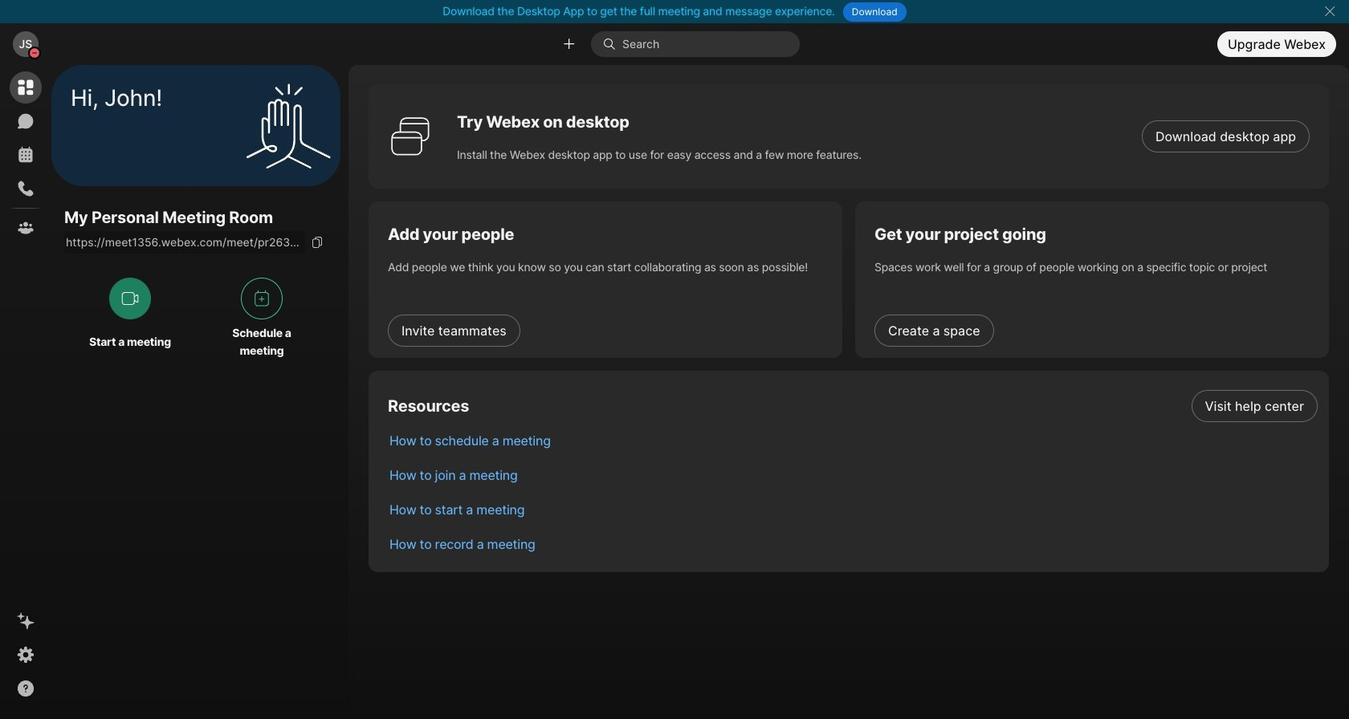 Task type: locate. For each thing, give the bounding box(es) containing it.
navigation
[[0, 65, 51, 720]]

list item
[[377, 389, 1329, 423], [377, 423, 1329, 458], [377, 458, 1329, 492], [377, 492, 1329, 527], [377, 527, 1329, 561]]

1 list item from the top
[[377, 389, 1329, 423]]

cancel_16 image
[[1324, 5, 1336, 18]]

None text field
[[64, 232, 305, 254]]

3 list item from the top
[[377, 458, 1329, 492]]



Task type: describe. For each thing, give the bounding box(es) containing it.
webex tab list
[[10, 71, 42, 244]]

4 list item from the top
[[377, 492, 1329, 527]]

5 list item from the top
[[377, 527, 1329, 561]]

2 list item from the top
[[377, 423, 1329, 458]]

two hands high fiving image
[[240, 78, 337, 174]]



